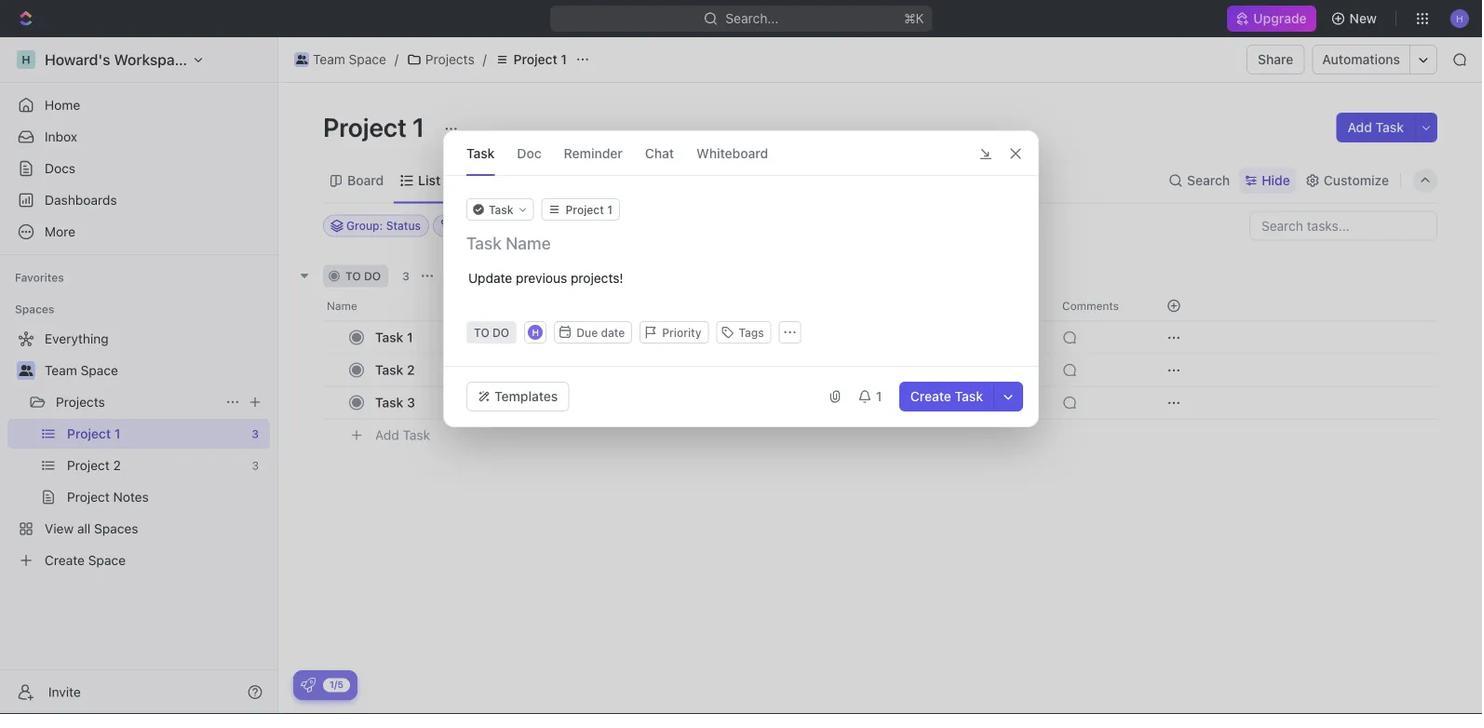 Task type: vqa. For each thing, say whether or not it's contained in the screenshot.
Tasks
no



Task type: describe. For each thing, give the bounding box(es) containing it.
1 inside button
[[876, 389, 882, 404]]

upgrade
[[1254, 11, 1307, 26]]

update
[[468, 270, 512, 286]]

‎task 1 link
[[371, 324, 645, 351]]

calendar
[[475, 173, 530, 188]]

hide button
[[1240, 168, 1296, 194]]

‎task for ‎task 1
[[375, 330, 404, 345]]

docs link
[[7, 154, 270, 183]]

dashboards link
[[7, 185, 270, 215]]

task down task 3
[[403, 428, 430, 443]]

Task Name text field
[[466, 232, 1020, 254]]

share button
[[1247, 45, 1305, 74]]

‎task for ‎task 2
[[375, 362, 404, 378]]

spaces
[[15, 303, 54, 316]]

search...
[[726, 11, 779, 26]]

dialog containing task
[[443, 130, 1039, 427]]

Search tasks... text field
[[1251, 212, 1437, 240]]

to inside to do dropdown button
[[474, 326, 490, 339]]

reminder
[[564, 145, 623, 161]]

templates
[[494, 389, 558, 404]]

2 vertical spatial add task
[[375, 428, 430, 443]]

priority button
[[640, 321, 709, 344]]

board
[[347, 173, 384, 188]]

2 / from the left
[[483, 52, 487, 67]]

0 horizontal spatial project 1
[[323, 111, 430, 142]]

task up calendar link at the top of page
[[466, 145, 495, 161]]

team space inside tree
[[45, 363, 118, 378]]

task inside button
[[955, 389, 983, 404]]

table link
[[630, 168, 667, 194]]

due date button
[[554, 321, 632, 344]]

templates button
[[466, 382, 569, 412]]

home link
[[7, 90, 270, 120]]

customize button
[[1300, 168, 1395, 194]]

dashboards
[[45, 192, 117, 208]]

search button
[[1163, 168, 1236, 194]]

0 vertical spatial projects link
[[402, 48, 479, 71]]

due
[[576, 326, 598, 339]]

create task
[[910, 389, 983, 404]]

new button
[[1324, 4, 1388, 34]]

1 horizontal spatial user group image
[[296, 55, 308, 64]]

2
[[407, 362, 415, 378]]

home
[[45, 97, 80, 113]]

1 horizontal spatial project 1
[[514, 52, 567, 67]]

inbox link
[[7, 122, 270, 152]]

2 horizontal spatial add task
[[1348, 120, 1404, 135]]

0 vertical spatial do
[[364, 270, 381, 283]]

priority
[[662, 326, 702, 339]]

0 vertical spatial projects
[[425, 52, 475, 67]]

⌘k
[[904, 11, 925, 26]]

list link
[[415, 168, 441, 194]]

task inside dropdown button
[[489, 203, 514, 216]]

0 vertical spatial team space link
[[290, 48, 391, 71]]

chat button
[[645, 131, 674, 175]]

share
[[1258, 52, 1294, 67]]

onboarding checklist button image
[[301, 678, 316, 693]]

priority button
[[640, 321, 709, 344]]

automations button
[[1313, 46, 1410, 74]]

tags
[[739, 326, 764, 339]]

calendar link
[[471, 168, 530, 194]]

1 horizontal spatial add
[[461, 270, 482, 283]]

2 vertical spatial add task button
[[367, 424, 438, 446]]

chat
[[645, 145, 674, 161]]

create task button
[[899, 382, 994, 412]]

task inside "link"
[[375, 395, 404, 410]]

user group image inside tree
[[19, 365, 33, 376]]

1 / from the left
[[395, 52, 398, 67]]

create
[[910, 389, 952, 404]]

board link
[[344, 168, 384, 194]]

3 inside "link"
[[407, 395, 415, 410]]

reminder button
[[564, 131, 623, 175]]

update previous projects!
[[468, 270, 624, 286]]



Task type: locate. For each thing, give the bounding box(es) containing it.
whiteboard button
[[697, 131, 768, 175]]

do left the h
[[493, 326, 509, 339]]

inbox
[[45, 129, 77, 144]]

space
[[349, 52, 386, 67], [81, 363, 118, 378]]

to do button
[[466, 321, 517, 344]]

3 down 2 at the bottom
[[407, 395, 415, 410]]

search
[[1187, 173, 1230, 188]]

do up ‎task 1
[[364, 270, 381, 283]]

0 vertical spatial user group image
[[296, 55, 308, 64]]

0 horizontal spatial do
[[364, 270, 381, 283]]

1 vertical spatial team space
[[45, 363, 118, 378]]

1 vertical spatial team
[[45, 363, 77, 378]]

add
[[1348, 120, 1372, 135], [461, 270, 482, 283], [375, 428, 399, 443]]

1 ‎task from the top
[[375, 330, 404, 345]]

customize
[[1324, 173, 1389, 188]]

0 vertical spatial team
[[313, 52, 345, 67]]

‎task up ‎task 2
[[375, 330, 404, 345]]

1 horizontal spatial project
[[514, 52, 558, 67]]

add task button down task 3
[[367, 424, 438, 446]]

0 horizontal spatial add task
[[375, 428, 430, 443]]

tags button
[[716, 321, 772, 344]]

add task button up to do dropdown button at the top of page
[[438, 265, 517, 287]]

user group image
[[296, 55, 308, 64], [19, 365, 33, 376]]

task 3 link
[[371, 389, 645, 416]]

1 horizontal spatial team
[[313, 52, 345, 67]]

1 horizontal spatial projects link
[[402, 48, 479, 71]]

task
[[1376, 120, 1404, 135], [466, 145, 495, 161], [489, 203, 514, 216], [485, 270, 510, 283], [955, 389, 983, 404], [375, 395, 404, 410], [403, 428, 430, 443]]

tags button
[[716, 321, 772, 344]]

1 horizontal spatial space
[[349, 52, 386, 67]]

1 horizontal spatial to
[[474, 326, 490, 339]]

1 horizontal spatial projects
[[425, 52, 475, 67]]

doc
[[517, 145, 542, 161]]

0 vertical spatial 3
[[402, 270, 410, 283]]

add task button up customize at right top
[[1337, 113, 1415, 142]]

1 horizontal spatial do
[[493, 326, 509, 339]]

do
[[364, 270, 381, 283], [493, 326, 509, 339]]

1 horizontal spatial add task
[[461, 270, 510, 283]]

0 horizontal spatial /
[[395, 52, 398, 67]]

2 vertical spatial add
[[375, 428, 399, 443]]

projects link inside tree
[[56, 387, 218, 417]]

0 vertical spatial project 1
[[514, 52, 567, 67]]

0 horizontal spatial to
[[345, 270, 361, 283]]

tree inside sidebar navigation
[[7, 324, 270, 575]]

‎task left 2 at the bottom
[[375, 362, 404, 378]]

doc button
[[517, 131, 542, 175]]

task button
[[466, 198, 534, 221]]

1 vertical spatial add task button
[[438, 265, 517, 287]]

1
[[561, 52, 567, 67], [412, 111, 425, 142], [407, 330, 413, 345], [876, 389, 882, 404]]

0 vertical spatial ‎task
[[375, 330, 404, 345]]

1 vertical spatial ‎task
[[375, 362, 404, 378]]

automations
[[1323, 52, 1400, 67]]

onboarding checklist button element
[[301, 678, 316, 693]]

add task up customize at right top
[[1348, 120, 1404, 135]]

to
[[345, 270, 361, 283], [474, 326, 490, 339]]

0 horizontal spatial team space link
[[45, 356, 266, 385]]

‎task 1
[[375, 330, 413, 345]]

2 ‎task from the top
[[375, 362, 404, 378]]

hide
[[1262, 173, 1290, 188]]

1 vertical spatial project 1
[[323, 111, 430, 142]]

project
[[514, 52, 558, 67], [323, 111, 407, 142]]

add task
[[1348, 120, 1404, 135], [461, 270, 510, 283], [375, 428, 430, 443]]

do inside dropdown button
[[493, 326, 509, 339]]

favorites button
[[7, 266, 71, 289]]

h button
[[526, 323, 545, 342]]

0 vertical spatial team space
[[313, 52, 386, 67]]

to do inside to do dropdown button
[[474, 326, 509, 339]]

task down calendar link at the top of page
[[489, 203, 514, 216]]

tree containing team space
[[7, 324, 270, 575]]

due date
[[576, 326, 625, 339]]

0 horizontal spatial team
[[45, 363, 77, 378]]

0 vertical spatial add
[[1348, 120, 1372, 135]]

team inside tree
[[45, 363, 77, 378]]

to do up ‎task 2 link at left
[[474, 326, 509, 339]]

favorites
[[15, 271, 64, 284]]

1 vertical spatial to do
[[474, 326, 509, 339]]

1 horizontal spatial team space
[[313, 52, 386, 67]]

task left previous
[[485, 270, 510, 283]]

1 vertical spatial projects link
[[56, 387, 218, 417]]

whiteboard
[[697, 145, 768, 161]]

1 vertical spatial space
[[81, 363, 118, 378]]

0 vertical spatial add task
[[1348, 120, 1404, 135]]

task down ‎task 2
[[375, 395, 404, 410]]

dialog
[[443, 130, 1039, 427]]

task button
[[466, 131, 495, 175]]

projects
[[425, 52, 475, 67], [56, 394, 105, 410]]

add down task 3
[[375, 428, 399, 443]]

3 up ‎task 1
[[402, 270, 410, 283]]

1 button
[[850, 382, 892, 412]]

1 horizontal spatial to do
[[474, 326, 509, 339]]

space inside tree
[[81, 363, 118, 378]]

gantt
[[565, 173, 599, 188]]

1 horizontal spatial /
[[483, 52, 487, 67]]

project 1
[[514, 52, 567, 67], [323, 111, 430, 142]]

0 vertical spatial to do
[[345, 270, 381, 283]]

tree
[[7, 324, 270, 575]]

team space
[[313, 52, 386, 67], [45, 363, 118, 378]]

table
[[634, 173, 667, 188]]

1 vertical spatial user group image
[[19, 365, 33, 376]]

‎task
[[375, 330, 404, 345], [375, 362, 404, 378]]

task 3
[[375, 395, 415, 410]]

docs
[[45, 161, 75, 176]]

0 vertical spatial space
[[349, 52, 386, 67]]

0 horizontal spatial project
[[323, 111, 407, 142]]

team space link inside tree
[[45, 356, 266, 385]]

projects!
[[571, 270, 624, 286]]

‎task 2
[[375, 362, 415, 378]]

project 1 link
[[490, 48, 572, 71]]

0 horizontal spatial projects
[[56, 394, 105, 410]]

h
[[532, 327, 539, 338]]

1 vertical spatial to
[[474, 326, 490, 339]]

list
[[418, 173, 441, 188]]

0 horizontal spatial space
[[81, 363, 118, 378]]

0 horizontal spatial add
[[375, 428, 399, 443]]

to do up ‎task 1
[[345, 270, 381, 283]]

0 horizontal spatial user group image
[[19, 365, 33, 376]]

add up customize at right top
[[1348, 120, 1372, 135]]

add task left previous
[[461, 270, 510, 283]]

1 vertical spatial do
[[493, 326, 509, 339]]

1/5
[[330, 679, 344, 690]]

projects link
[[402, 48, 479, 71], [56, 387, 218, 417]]

add task button
[[1337, 113, 1415, 142], [438, 265, 517, 287], [367, 424, 438, 446]]

1 horizontal spatial team space link
[[290, 48, 391, 71]]

task right create
[[955, 389, 983, 404]]

invite
[[48, 684, 81, 700]]

1 vertical spatial projects
[[56, 394, 105, 410]]

0 horizontal spatial to do
[[345, 270, 381, 283]]

team space link
[[290, 48, 391, 71], [45, 356, 266, 385]]

previous
[[516, 270, 567, 286]]

0 vertical spatial to
[[345, 270, 361, 283]]

1 vertical spatial project
[[323, 111, 407, 142]]

1 vertical spatial add task
[[461, 270, 510, 283]]

1 vertical spatial add
[[461, 270, 482, 283]]

0 vertical spatial add task button
[[1337, 113, 1415, 142]]

1 button
[[850, 382, 892, 412]]

0 vertical spatial project
[[514, 52, 558, 67]]

date
[[601, 326, 625, 339]]

2 horizontal spatial add
[[1348, 120, 1372, 135]]

‎task 2 link
[[371, 357, 645, 384]]

add task down task 3
[[375, 428, 430, 443]]

add up to do dropdown button at the top of page
[[461, 270, 482, 283]]

/
[[395, 52, 398, 67], [483, 52, 487, 67]]

upgrade link
[[1228, 6, 1316, 32]]

1 inside 'link'
[[407, 330, 413, 345]]

3
[[402, 270, 410, 283], [407, 395, 415, 410]]

1 vertical spatial team space link
[[45, 356, 266, 385]]

gantt link
[[561, 168, 599, 194]]

team
[[313, 52, 345, 67], [45, 363, 77, 378]]

new
[[1350, 11, 1377, 26]]

‎task inside 'link'
[[375, 330, 404, 345]]

projects inside sidebar navigation
[[56, 394, 105, 410]]

0 horizontal spatial team space
[[45, 363, 118, 378]]

0 horizontal spatial projects link
[[56, 387, 218, 417]]

sidebar navigation
[[0, 37, 278, 714]]

1 vertical spatial 3
[[407, 395, 415, 410]]

to do
[[345, 270, 381, 283], [474, 326, 509, 339]]

task up customize at right top
[[1376, 120, 1404, 135]]



